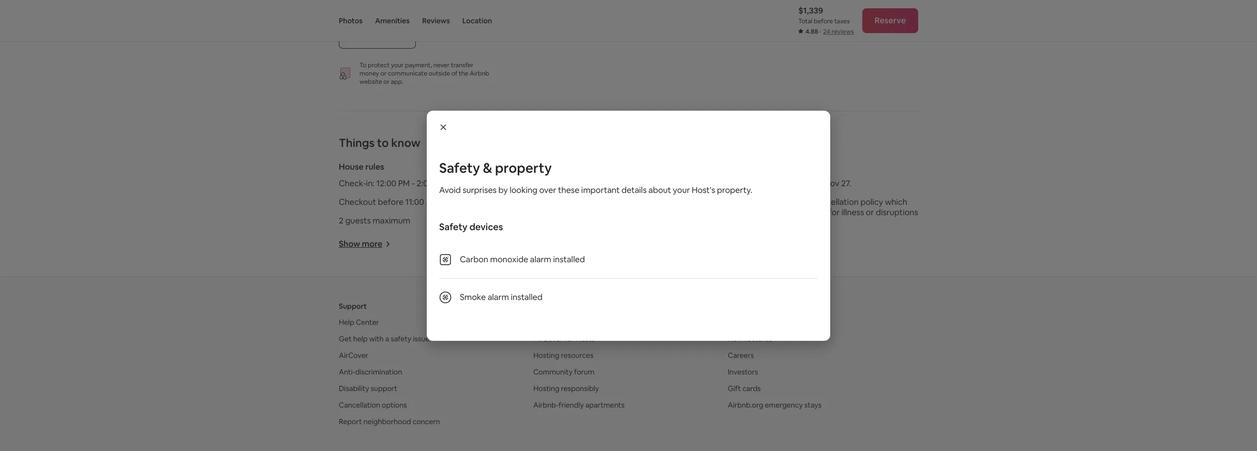 Task type: locate. For each thing, give the bounding box(es) containing it.
aircover
[[534, 335, 563, 344], [339, 351, 369, 360]]

or for review
[[866, 207, 875, 218]]

or right money
[[381, 69, 387, 78]]

your inside to protect your payment, never transfer money or communicate outside of the airbnb website or app.
[[391, 61, 404, 69]]

hosting up 'community'
[[534, 351, 560, 360]]

new features
[[728, 335, 773, 344]]

app.
[[391, 78, 404, 86]]

show
[[339, 239, 360, 250]]

1 vertical spatial alarm
[[530, 254, 552, 265]]

free
[[731, 178, 748, 189]]

0 horizontal spatial carbon
[[460, 254, 489, 265]]

in:
[[366, 178, 375, 189]]

get help with a safety issue
[[339, 335, 430, 344]]

new features link
[[728, 335, 773, 344]]

1 vertical spatial by
[[760, 218, 770, 228]]

0 vertical spatial monoxide
[[565, 178, 603, 189]]

airbnb.org emergency stays link
[[728, 401, 822, 410]]

aircover for aircover for hosts
[[534, 335, 563, 344]]

1 vertical spatial the
[[760, 197, 773, 208]]

before inside the $1,339 total before taxes
[[814, 17, 834, 25]]

1 horizontal spatial &
[[562, 162, 568, 172]]

hosting
[[534, 302, 561, 311], [534, 351, 560, 360], [534, 384, 560, 394]]

your
[[391, 61, 404, 69], [673, 185, 690, 195]]

installed
[[554, 254, 585, 265], [511, 292, 543, 303]]

your inside the safety & property dialog
[[673, 185, 690, 195]]

0 horizontal spatial pm
[[398, 178, 410, 189]]

pm right 2:00
[[435, 178, 447, 189]]

3 hosting from the top
[[534, 384, 560, 394]]

responsibly
[[561, 384, 599, 394]]

community
[[534, 368, 573, 377]]

1 vertical spatial installed
[[511, 292, 543, 303]]

carbon for carbon monoxide alarm
[[535, 178, 564, 189]]

0 vertical spatial your
[[391, 61, 404, 69]]

looking
[[510, 185, 538, 195]]

applies
[[731, 207, 758, 218]]

1 horizontal spatial installed
[[554, 254, 585, 265]]

1 horizontal spatial carbon
[[535, 178, 564, 189]]

1 horizontal spatial monoxide
[[565, 178, 603, 189]]

safety & property inside dialog
[[440, 159, 552, 177]]

devices
[[470, 221, 503, 233]]

or left app.
[[384, 78, 390, 86]]

by
[[499, 185, 508, 195], [760, 218, 770, 228]]

property inside dialog
[[495, 159, 552, 177]]

your right about
[[673, 185, 690, 195]]

monoxide inside the safety & property dialog
[[490, 254, 529, 265]]

monoxide right over at left
[[565, 178, 603, 189]]

contact host link
[[339, 24, 416, 49]]

host's
[[775, 197, 798, 208]]

photos button
[[339, 0, 363, 41]]

these
[[558, 185, 580, 195]]

contact
[[351, 31, 384, 42]]

about
[[649, 185, 672, 195]]

aircover for aircover link
[[339, 351, 369, 360]]

safety
[[391, 335, 412, 344]]

aircover up hosting resources
[[534, 335, 563, 344]]

community forum
[[534, 368, 595, 377]]

the left if at right top
[[760, 197, 773, 208]]

cancellation down nov
[[813, 197, 859, 208]]

& inside the safety & property dialog
[[483, 159, 493, 177]]

1 horizontal spatial alarm
[[530, 254, 552, 265]]

even
[[760, 207, 778, 218]]

0 vertical spatial hosting
[[534, 302, 561, 311]]

0 horizontal spatial your
[[391, 61, 404, 69]]

hosting up airbnb-
[[534, 384, 560, 394]]

support
[[371, 384, 398, 394]]

2 vertical spatial alarm
[[488, 292, 509, 303]]

covid-
[[772, 218, 800, 228]]

by inside review the host's full cancellation policy which applies even if you cancel for illness or disruptions caused by covid-19.
[[760, 218, 770, 228]]

monoxide for carbon monoxide alarm installed
[[490, 254, 529, 265]]

disability
[[339, 384, 369, 394]]

1 horizontal spatial property
[[570, 162, 604, 172]]

issue
[[413, 335, 430, 344]]

& for monoxide
[[562, 162, 568, 172]]

safety up over at left
[[535, 162, 560, 172]]

resources
[[561, 351, 594, 360]]

0 vertical spatial carbon
[[535, 178, 564, 189]]

& up "surprises"
[[483, 159, 493, 177]]

2 horizontal spatial alarm
[[605, 178, 627, 189]]

report
[[339, 417, 362, 427]]

1 vertical spatial carbon
[[460, 254, 489, 265]]

monoxide for carbon monoxide alarm
[[565, 178, 603, 189]]

1 vertical spatial hosting
[[534, 351, 560, 360]]

0 vertical spatial the
[[459, 69, 469, 78]]

before up maximum
[[378, 197, 404, 208]]

1 horizontal spatial by
[[760, 218, 770, 228]]

aircover up anti-
[[339, 351, 369, 360]]

investors link
[[728, 368, 759, 377]]

hosting for hosting responsibly
[[534, 384, 560, 394]]

·
[[820, 27, 822, 36]]

carbon inside the safety & property dialog
[[460, 254, 489, 265]]

cancel
[[803, 207, 827, 218]]

1 vertical spatial cancellation
[[813, 197, 859, 208]]

1 horizontal spatial cancellation
[[813, 197, 859, 208]]

0 horizontal spatial monoxide
[[490, 254, 529, 265]]

0 horizontal spatial by
[[499, 185, 508, 195]]

0 horizontal spatial the
[[459, 69, 469, 78]]

by right caused
[[760, 218, 770, 228]]

pm
[[398, 178, 410, 189], [435, 178, 447, 189]]

0 vertical spatial cancellation
[[750, 178, 796, 189]]

property up looking
[[495, 159, 552, 177]]

before for nov
[[797, 178, 823, 189]]

by left looking
[[499, 185, 508, 195]]

2 pm from the left
[[435, 178, 447, 189]]

or
[[381, 69, 387, 78], [384, 78, 390, 86], [866, 207, 875, 218]]

2 hosting from the top
[[534, 351, 560, 360]]

monoxide up smoke alarm installed
[[490, 254, 529, 265]]

0 horizontal spatial &
[[483, 159, 493, 177]]

hosting for hosting
[[534, 302, 561, 311]]

before up full
[[797, 178, 823, 189]]

& for surprises
[[483, 159, 493, 177]]

reviews button
[[422, 0, 450, 41]]

report neighborhood concern
[[339, 417, 440, 427]]

safety up 'avoid'
[[440, 159, 480, 177]]

the right of
[[459, 69, 469, 78]]

money
[[360, 69, 379, 78]]

cancellation up host's
[[750, 178, 796, 189]]

get
[[339, 335, 352, 344]]

property for alarm
[[570, 162, 604, 172]]

cancellation
[[750, 178, 796, 189], [813, 197, 859, 208]]

safety & property up the carbon monoxide alarm on the top left of page
[[535, 162, 604, 172]]

alarm for carbon monoxide alarm
[[605, 178, 627, 189]]

1 hosting from the top
[[534, 302, 561, 311]]

cancellation options
[[339, 401, 407, 410]]

checkout before 11:00 am
[[339, 197, 439, 208]]

1 horizontal spatial aircover
[[534, 335, 563, 344]]

2 vertical spatial hosting
[[534, 384, 560, 394]]

amenities button
[[375, 0, 410, 41]]

for left illness
[[829, 207, 840, 218]]

1 vertical spatial monoxide
[[490, 254, 529, 265]]

safety & property for surprises
[[440, 159, 552, 177]]

0 vertical spatial aircover
[[534, 335, 563, 344]]

before
[[814, 17, 834, 25], [797, 178, 823, 189], [378, 197, 404, 208]]

pm left -
[[398, 178, 410, 189]]

for left hosts
[[565, 335, 574, 344]]

1 vertical spatial before
[[797, 178, 823, 189]]

1 vertical spatial your
[[673, 185, 690, 195]]

house
[[339, 162, 364, 172]]

0 horizontal spatial installed
[[511, 292, 543, 303]]

help center link
[[339, 318, 379, 327]]

0 horizontal spatial property
[[495, 159, 552, 177]]

1 horizontal spatial pm
[[435, 178, 447, 189]]

important
[[582, 185, 620, 195]]

details
[[622, 185, 647, 195]]

1 vertical spatial aircover
[[339, 351, 369, 360]]

disability support link
[[339, 384, 398, 394]]

1 horizontal spatial the
[[760, 197, 773, 208]]

safety for avoid
[[440, 159, 480, 177]]

0 horizontal spatial aircover
[[339, 351, 369, 360]]

0 vertical spatial before
[[814, 17, 834, 25]]

or inside review the host's full cancellation policy which applies even if you cancel for illness or disruptions caused by covid-19.
[[866, 207, 875, 218]]

for inside review the host's full cancellation policy which applies even if you cancel for illness or disruptions caused by covid-19.
[[829, 207, 840, 218]]

hosting up aircover for hosts "link"
[[534, 302, 561, 311]]

gift
[[728, 384, 741, 394]]

$1,339 total before taxes
[[799, 5, 850, 25]]

avoid
[[440, 185, 461, 195]]

disruptions
[[876, 207, 919, 218]]

report neighborhood concern link
[[339, 417, 440, 427]]

your up app.
[[391, 61, 404, 69]]

airbnb-
[[534, 401, 559, 410]]

24 reviews button
[[824, 27, 855, 36]]

discrimination
[[355, 368, 402, 377]]

or right illness
[[866, 207, 875, 218]]

0 vertical spatial by
[[499, 185, 508, 195]]

never
[[434, 61, 450, 69]]

safety & property up "surprises"
[[440, 159, 552, 177]]

things
[[339, 136, 375, 150]]

0 vertical spatial for
[[829, 207, 840, 218]]

0 horizontal spatial for
[[565, 335, 574, 344]]

concern
[[413, 417, 440, 427]]

1 horizontal spatial your
[[673, 185, 690, 195]]

show more button
[[339, 239, 391, 250]]

0 vertical spatial alarm
[[605, 178, 627, 189]]

before up the ·
[[814, 17, 834, 25]]

12:00
[[377, 178, 397, 189]]

gift cards link
[[728, 384, 761, 394]]

total
[[799, 17, 813, 25]]

& up the carbon monoxide alarm on the top left of page
[[562, 162, 568, 172]]

property
[[495, 159, 552, 177], [570, 162, 604, 172]]

1 horizontal spatial for
[[829, 207, 840, 218]]

property up the carbon monoxide alarm on the top left of page
[[570, 162, 604, 172]]

-
[[412, 178, 415, 189]]

before for taxes
[[814, 17, 834, 25]]



Task type: vqa. For each thing, say whether or not it's contained in the screenshot.
Hosting responsibly link
yes



Task type: describe. For each thing, give the bounding box(es) containing it.
2 vertical spatial before
[[378, 197, 404, 208]]

1 pm from the left
[[398, 178, 410, 189]]

cancellation
[[339, 401, 381, 410]]

property.
[[718, 185, 753, 195]]

more
[[362, 239, 383, 250]]

safety & property dialog
[[427, 111, 831, 341]]

aircover link
[[339, 351, 369, 360]]

which
[[886, 197, 908, 208]]

neighborhood
[[364, 417, 411, 427]]

help
[[339, 318, 355, 327]]

illness
[[842, 207, 865, 218]]

reserve button
[[863, 8, 919, 33]]

safety left the devices
[[440, 221, 468, 233]]

am
[[426, 197, 439, 208]]

contact host
[[351, 31, 404, 42]]

4.88
[[806, 27, 819, 36]]

hosting resources link
[[534, 351, 594, 360]]

11:00
[[406, 197, 424, 208]]

alarm for carbon monoxide alarm installed
[[530, 254, 552, 265]]

photos
[[339, 16, 363, 25]]

or for to
[[384, 78, 390, 86]]

hosting responsibly
[[534, 384, 599, 394]]

a
[[385, 335, 389, 344]]

safety & property for monoxide
[[535, 162, 604, 172]]

aircover for hosts link
[[534, 335, 595, 344]]

the inside review the host's full cancellation policy which applies even if you cancel for illness or disruptions caused by covid-19.
[[760, 197, 773, 208]]

location
[[463, 16, 492, 25]]

you
[[787, 207, 801, 218]]

of
[[452, 69, 458, 78]]

host's
[[692, 185, 716, 195]]

carbon monoxide alarm installed
[[460, 254, 585, 265]]

transfer
[[451, 61, 474, 69]]

rules
[[366, 162, 384, 172]]

aircover for hosts
[[534, 335, 595, 344]]

smoke
[[460, 292, 486, 303]]

safety for carbon
[[535, 162, 560, 172]]

investors
[[728, 368, 759, 377]]

location button
[[463, 0, 492, 41]]

property for by
[[495, 159, 552, 177]]

anti-
[[339, 368, 356, 377]]

support
[[339, 302, 367, 311]]

center
[[356, 318, 379, 327]]

protect
[[368, 61, 390, 69]]

community forum link
[[534, 368, 595, 377]]

anti-discrimination
[[339, 368, 402, 377]]

airbnb.org emergency stays
[[728, 401, 822, 410]]

to
[[377, 136, 389, 150]]

0 vertical spatial installed
[[554, 254, 585, 265]]

to
[[360, 61, 367, 69]]

1 vertical spatial for
[[565, 335, 574, 344]]

careers
[[728, 351, 754, 360]]

checkout
[[339, 197, 376, 208]]

by inside the safety & property dialog
[[499, 185, 508, 195]]

airbnb.org
[[728, 401, 764, 410]]

anti-discrimination link
[[339, 368, 402, 377]]

nov
[[825, 178, 840, 189]]

friendly
[[559, 401, 584, 410]]

website
[[360, 78, 382, 86]]

gift cards
[[728, 384, 761, 394]]

$1,339
[[799, 5, 824, 16]]

careers link
[[728, 351, 754, 360]]

if
[[780, 207, 785, 218]]

review the host's full cancellation policy which applies even if you cancel for illness or disruptions caused by covid-19.
[[731, 197, 919, 228]]

check-in: 12:00 pm - 2:00 pm
[[339, 178, 447, 189]]

0 horizontal spatial alarm
[[488, 292, 509, 303]]

forum
[[575, 368, 595, 377]]

payment,
[[405, 61, 432, 69]]

cancellation inside review the host's full cancellation policy which applies even if you cancel for illness or disruptions caused by covid-19.
[[813, 197, 859, 208]]

hosting for hosting resources
[[534, 351, 560, 360]]

smoke alarm installed
[[460, 292, 543, 303]]

carbon for carbon monoxide alarm installed
[[460, 254, 489, 265]]

carbon monoxide alarm
[[535, 178, 627, 189]]

reviews
[[422, 16, 450, 25]]

safety devices
[[440, 221, 503, 233]]

surprises
[[463, 185, 497, 195]]

hosting resources
[[534, 351, 594, 360]]

get help with a safety issue link
[[339, 335, 430, 344]]

0 horizontal spatial cancellation
[[750, 178, 796, 189]]

house rules
[[339, 162, 384, 172]]

free cancellation before nov 27.
[[731, 178, 852, 189]]

options
[[382, 401, 407, 410]]

avoid surprises by looking over these important details about your host's property.
[[440, 185, 753, 195]]

reviews
[[832, 27, 855, 36]]

the inside to protect your payment, never transfer money or communicate outside of the airbnb website or app.
[[459, 69, 469, 78]]

apartments
[[586, 401, 625, 410]]

reserve
[[875, 15, 906, 26]]

communicate
[[388, 69, 428, 78]]

2
[[339, 215, 344, 226]]

host
[[385, 31, 404, 42]]

know
[[391, 136, 421, 150]]

emergency
[[765, 401, 803, 410]]

airbnb-friendly apartments link
[[534, 401, 625, 410]]



